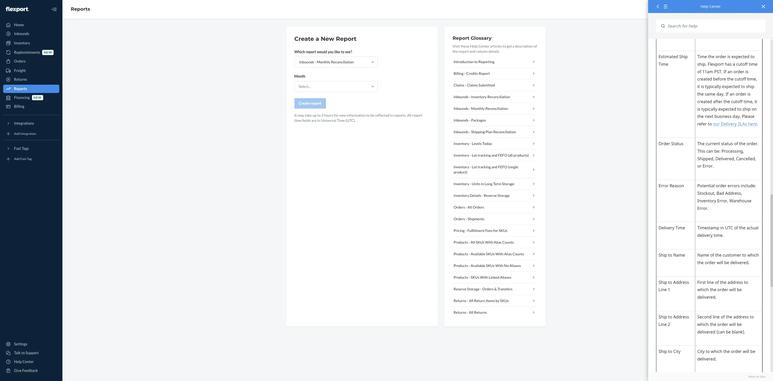 Task type: locate. For each thing, give the bounding box(es) containing it.
freight
[[14, 68, 26, 73]]

1 horizontal spatial billing
[[454, 71, 464, 76]]

report down "these"
[[459, 49, 469, 54]]

products for products - skus with linked aliases
[[454, 275, 468, 280]]

orders up freight
[[14, 59, 26, 63]]

returns for returns
[[14, 77, 27, 82]]

all
[[407, 113, 411, 118], [468, 205, 472, 210], [471, 240, 475, 245], [469, 299, 473, 303], [469, 311, 473, 315]]

new up the billing link at top left
[[33, 96, 42, 100]]

it may take up to 2 hours for new information to be reflected in reports. all report time fields are in universal time (utc).
[[294, 113, 422, 123]]

alias for products - all skus with alias counts
[[494, 240, 502, 245]]

report up see?
[[336, 35, 356, 42]]

all inside "it may take up to 2 hours for new information to be reflected in reports. all report time fields are in universal time (utc)."
[[407, 113, 411, 118]]

help up give
[[14, 360, 22, 364]]

1 horizontal spatial reserve
[[484, 194, 497, 198]]

orders up 'pricing'
[[454, 217, 465, 221]]

and down inventory - levels today button
[[491, 153, 497, 158]]

0 horizontal spatial reserve
[[454, 287, 467, 292]]

returns inside "returns - all return items by skus" button
[[454, 299, 466, 303]]

orders - all orders
[[454, 205, 484, 210]]

no
[[504, 264, 509, 268]]

items
[[486, 299, 495, 303]]

inbounds - shipping plan reconciliation button
[[453, 126, 537, 138]]

fast
[[14, 146, 21, 151], [20, 157, 26, 161]]

inbounds up "inbounds - packages"
[[454, 106, 468, 111]]

tracking down 'inventory - lot tracking and fefo (all products)'
[[478, 165, 491, 169]]

1 horizontal spatial new
[[44, 51, 52, 54]]

2 horizontal spatial in
[[481, 182, 484, 186]]

1 vertical spatial inbounds - monthly reconciliation
[[454, 106, 508, 111]]

skus up products - available skus with no aliases at bottom right
[[486, 252, 495, 256]]

inbounds - inventory reconciliation
[[454, 95, 510, 99]]

lot inside inventory - lot tracking and fefo (single product)
[[472, 165, 477, 169]]

pricing
[[454, 229, 465, 233]]

reserve down long
[[484, 194, 497, 198]]

- left levels
[[470, 142, 471, 146]]

claims down credits
[[467, 83, 478, 87]]

inventory up product)
[[454, 165, 469, 169]]

for right fees
[[493, 229, 498, 233]]

inventory down inventory - levels today
[[454, 153, 469, 158]]

with for products - available skus with no aliases
[[495, 264, 503, 268]]

all down fulfillment
[[471, 240, 475, 245]]

create up may
[[299, 101, 310, 106]]

all left "return"
[[469, 299, 473, 303]]

0 vertical spatial a
[[316, 35, 319, 42]]

add left integration
[[14, 132, 20, 136]]

column
[[476, 49, 488, 54]]

inbounds - monthly reconciliation inside button
[[454, 106, 508, 111]]

returns - all returns
[[454, 311, 487, 315]]

inventory up the replenishments
[[14, 41, 30, 45]]

talk to support
[[14, 351, 39, 356]]

1 fefo from the top
[[498, 153, 507, 158]]

create
[[294, 35, 314, 42], [299, 101, 310, 106]]

- for the inventory - units in long term storage button
[[470, 182, 471, 186]]

fefo left (single
[[498, 165, 507, 169]]

1 horizontal spatial a
[[513, 44, 514, 48]]

inventory - levels today
[[454, 142, 492, 146]]

2 available from the top
[[471, 264, 485, 268]]

- down which report would you like to see?
[[315, 60, 316, 64]]

add for add integration
[[14, 132, 20, 136]]

orders inside orders link
[[14, 59, 26, 63]]

1 vertical spatial aliases
[[500, 275, 511, 280]]

all for returns - all return items by skus
[[469, 299, 473, 303]]

get
[[507, 44, 512, 48]]

&
[[494, 287, 497, 292]]

0 horizontal spatial billing
[[14, 104, 24, 109]]

available up the products - skus with linked aliases
[[471, 264, 485, 268]]

orders inside reserve storage - orders & transfers button
[[482, 287, 494, 292]]

tag
[[27, 157, 32, 161]]

skus down the orders - shipments "button"
[[499, 229, 507, 233]]

2 fefo from the top
[[498, 165, 507, 169]]

- for inbounds - inventory reconciliation button at the top of page
[[469, 95, 470, 99]]

- down fulfillment
[[469, 240, 470, 245]]

0 vertical spatial for
[[334, 113, 339, 118]]

help up search search box
[[700, 4, 708, 9]]

orders for orders
[[14, 59, 26, 63]]

1 vertical spatial reserve
[[454, 287, 467, 292]]

reserve inside reserve storage - orders & transfers button
[[454, 287, 467, 292]]

inventory for inventory details - reserve storage
[[454, 194, 469, 198]]

- up orders - shipments
[[466, 205, 467, 210]]

- for inbounds - shipping plan reconciliation button
[[469, 130, 470, 134]]

1 vertical spatial by
[[756, 375, 759, 379]]

inventory for inventory - lot tracking and fefo (single product)
[[454, 165, 469, 169]]

2 vertical spatial new
[[339, 113, 346, 118]]

0 vertical spatial new
[[44, 51, 52, 54]]

fefo left (all
[[498, 153, 507, 158]]

0 vertical spatial by
[[496, 299, 499, 303]]

with for products - all skus with alias counts
[[485, 240, 493, 245]]

0 vertical spatial tracking
[[478, 153, 491, 158]]

inbounds
[[14, 31, 29, 36], [299, 60, 314, 64], [454, 95, 468, 99], [454, 106, 468, 111], [454, 118, 468, 123], [454, 130, 468, 134]]

4 products from the top
[[454, 275, 468, 280]]

2 horizontal spatial center
[[709, 4, 721, 9]]

help center up give feedback
[[14, 360, 34, 364]]

inventory for inventory - units in long term storage
[[454, 182, 469, 186]]

may
[[297, 113, 304, 118]]

help down report glossary
[[470, 44, 478, 48]]

available for products - available skus with alias counts
[[471, 252, 485, 256]]

0 horizontal spatial for
[[334, 113, 339, 118]]

0 vertical spatial reports link
[[71, 6, 90, 12]]

report
[[459, 49, 469, 54], [306, 50, 316, 54], [311, 101, 321, 106], [412, 113, 422, 118]]

inbounds down home
[[14, 31, 29, 36]]

orders inside "button"
[[454, 217, 465, 221]]

a right get
[[513, 44, 514, 48]]

with down fees
[[485, 240, 493, 245]]

lot for inventory - lot tracking and fefo (single product)
[[472, 165, 477, 169]]

0 vertical spatial reports
[[71, 6, 90, 12]]

inventory inside inventory - lot tracking and fefo (single product)
[[454, 165, 469, 169]]

claims - claims submitted button
[[453, 80, 537, 91]]

- up "inventory - units in long term storage"
[[470, 165, 471, 169]]

inventory - levels today button
[[453, 138, 537, 150]]

orders up orders - shipments
[[454, 205, 465, 210]]

counts inside button
[[502, 240, 514, 245]]

orders
[[14, 59, 26, 63], [454, 205, 465, 210], [473, 205, 484, 210], [454, 217, 465, 221], [482, 287, 494, 292]]

and for inventory - lot tracking and fefo (all products)
[[491, 153, 497, 158]]

inventory for inventory
[[14, 41, 30, 45]]

- for the pricing - fulfillment fees for skus button
[[465, 229, 467, 233]]

details.
[[489, 49, 500, 54]]

1 vertical spatial fast
[[20, 157, 26, 161]]

report
[[336, 35, 356, 42], [453, 35, 469, 41], [479, 71, 490, 76]]

2 add from the top
[[14, 157, 20, 161]]

0 horizontal spatial new
[[33, 96, 42, 100]]

1 vertical spatial for
[[493, 229, 498, 233]]

aliases right the no
[[510, 264, 521, 268]]

fast tags
[[14, 146, 29, 151]]

inventory - units in long term storage button
[[453, 178, 537, 190]]

(single
[[508, 165, 518, 169]]

1 horizontal spatial for
[[493, 229, 498, 233]]

- down billing - credits report
[[465, 83, 466, 87]]

0 horizontal spatial a
[[316, 35, 319, 42]]

inbounds for the inbounds - packages button
[[454, 118, 468, 123]]

tracking inside inventory - lot tracking and fefo (all products) button
[[478, 153, 491, 158]]

alias
[[494, 240, 502, 245], [504, 252, 512, 256]]

which
[[294, 50, 305, 54]]

inbounds - monthly reconciliation
[[299, 60, 354, 64], [454, 106, 508, 111]]

1 vertical spatial alias
[[504, 252, 512, 256]]

counts
[[502, 240, 514, 245], [513, 252, 524, 256]]

report down reporting
[[479, 71, 490, 76]]

1 horizontal spatial help
[[470, 44, 478, 48]]

alias inside button
[[494, 240, 502, 245]]

2 vertical spatial help
[[14, 360, 22, 364]]

and left the column
[[469, 49, 475, 54]]

- inside inventory - lot tracking and fefo (single product)
[[470, 165, 471, 169]]

- for billing - credits report button on the top of the page
[[464, 71, 466, 76]]

and inside inventory - lot tracking and fefo (single product)
[[491, 165, 497, 169]]

reporting
[[478, 60, 494, 64]]

- for "returns - all return items by skus" button
[[467, 299, 468, 303]]

monthly down which report would you like to see?
[[317, 60, 330, 64]]

products for products - all skus with alias counts
[[454, 240, 468, 245]]

new
[[44, 51, 52, 54], [33, 96, 42, 100], [339, 113, 346, 118]]

0 horizontal spatial help
[[14, 360, 22, 364]]

1 vertical spatial lot
[[472, 165, 477, 169]]

(all
[[508, 153, 513, 158]]

- for products - available skus with alias counts button
[[469, 252, 470, 256]]

1 vertical spatial available
[[471, 264, 485, 268]]

to left be
[[366, 113, 370, 118]]

a left new
[[316, 35, 319, 42]]

a inside visit these help center articles to get a description of the report and column details.
[[513, 44, 514, 48]]

create inside button
[[299, 101, 310, 106]]

help center up search search box
[[700, 4, 721, 9]]

reconciliation down like
[[331, 60, 354, 64]]

- for inventory - lot tracking and fefo (all products) button
[[470, 153, 471, 158]]

transfers
[[498, 287, 512, 292]]

1 tracking from the top
[[478, 153, 491, 158]]

1 horizontal spatial reports
[[71, 6, 90, 12]]

for
[[334, 113, 339, 118], [493, 229, 498, 233]]

- for the orders - shipments "button"
[[466, 217, 467, 221]]

storage right term
[[502, 182, 514, 186]]

add fast tag
[[14, 157, 32, 161]]

inventory left levels
[[454, 142, 469, 146]]

Search search field
[[665, 20, 765, 33]]

tracking
[[478, 153, 491, 158], [478, 165, 491, 169]]

1 products from the top
[[454, 240, 468, 245]]

inventory inside button
[[454, 153, 469, 158]]

with for products - available skus with alias counts
[[495, 252, 503, 256]]

home
[[14, 23, 24, 27]]

add integration
[[14, 132, 36, 136]]

lot
[[472, 153, 477, 158], [472, 165, 477, 169]]

orders for orders - all orders
[[454, 205, 465, 210]]

which report would you like to see?
[[294, 50, 352, 54]]

counts for products - available skus with alias counts
[[513, 252, 524, 256]]

tracking for (single
[[478, 165, 491, 169]]

0 horizontal spatial center
[[22, 360, 34, 364]]

-
[[315, 60, 316, 64], [464, 71, 466, 76], [465, 83, 466, 87], [469, 95, 470, 99], [469, 106, 470, 111], [469, 118, 470, 123], [469, 130, 470, 134], [470, 142, 471, 146], [470, 153, 471, 158], [470, 165, 471, 169], [470, 182, 471, 186], [482, 194, 483, 198], [466, 205, 467, 210], [466, 217, 467, 221], [465, 229, 467, 233], [469, 240, 470, 245], [469, 252, 470, 256], [469, 264, 470, 268], [469, 275, 470, 280], [480, 287, 482, 292], [467, 299, 468, 303], [467, 311, 468, 315]]

1 add from the top
[[14, 132, 20, 136]]

tags
[[22, 146, 29, 151]]

1 vertical spatial a
[[513, 44, 514, 48]]

would
[[317, 50, 327, 54]]

storage up "return"
[[467, 287, 480, 292]]

shipping
[[471, 130, 485, 134]]

aliases
[[510, 264, 521, 268], [500, 275, 511, 280]]

dixa
[[760, 375, 765, 379]]

1 vertical spatial help
[[470, 44, 478, 48]]

0 vertical spatial and
[[469, 49, 475, 54]]

3 products from the top
[[454, 264, 468, 268]]

alias inside button
[[504, 252, 512, 256]]

2 horizontal spatial report
[[479, 71, 490, 76]]

0 vertical spatial fast
[[14, 146, 21, 151]]

1 vertical spatial billing
[[14, 104, 24, 109]]

1 vertical spatial in
[[317, 118, 320, 123]]

all for products - all skus with alias counts
[[471, 240, 475, 245]]

2 vertical spatial in
[[481, 182, 484, 186]]

1 horizontal spatial reports link
[[71, 6, 90, 12]]

inventory
[[14, 41, 30, 45], [471, 95, 487, 99], [454, 142, 469, 146], [454, 153, 469, 158], [454, 165, 469, 169], [454, 182, 469, 186], [454, 194, 469, 198]]

1 vertical spatial monthly
[[471, 106, 485, 111]]

by left dixa
[[756, 375, 759, 379]]

all inside button
[[469, 299, 473, 303]]

a
[[316, 35, 319, 42], [513, 44, 514, 48]]

counts for products - all skus with alias counts
[[502, 240, 514, 245]]

billing inside button
[[454, 71, 464, 76]]

1 vertical spatial reports link
[[3, 85, 59, 93]]

0 vertical spatial help
[[700, 4, 708, 9]]

1 horizontal spatial alias
[[504, 252, 512, 256]]

in left long
[[481, 182, 484, 186]]

1 vertical spatial storage
[[497, 194, 510, 198]]

new up time
[[339, 113, 346, 118]]

new up orders link
[[44, 51, 52, 54]]

report inside button
[[479, 71, 490, 76]]

create up which
[[294, 35, 314, 42]]

billing down financing
[[14, 104, 24, 109]]

- down the returns - all return items by skus
[[467, 311, 468, 315]]

0 vertical spatial add
[[14, 132, 20, 136]]

lot inside button
[[472, 153, 477, 158]]

skus down products - available skus with alias counts
[[486, 264, 495, 268]]

2 horizontal spatial new
[[339, 113, 346, 118]]

0 vertical spatial counts
[[502, 240, 514, 245]]

1 claims from the left
[[454, 83, 464, 87]]

0 vertical spatial aliases
[[510, 264, 521, 268]]

claims
[[454, 83, 464, 87], [467, 83, 478, 87]]

0 horizontal spatial report
[[336, 35, 356, 42]]

storage down term
[[497, 194, 510, 198]]

1 vertical spatial help center
[[14, 360, 34, 364]]

0 horizontal spatial in
[[317, 118, 320, 123]]

1 vertical spatial reports
[[14, 87, 27, 91]]

reports.
[[394, 113, 406, 118]]

time
[[337, 118, 345, 123]]

- left the shipments
[[466, 217, 467, 221]]

0 horizontal spatial claims
[[454, 83, 464, 87]]

available inside button
[[471, 252, 485, 256]]

for up time
[[334, 113, 339, 118]]

by right items
[[496, 299, 499, 303]]

2 vertical spatial and
[[491, 165, 497, 169]]

with down products - all skus with alias counts button
[[495, 252, 503, 256]]

2
[[321, 113, 323, 118]]

products - all skus with alias counts
[[454, 240, 514, 245]]

pricing - fulfillment fees for skus
[[454, 229, 507, 233]]

billing - credits report button
[[453, 68, 537, 80]]

credits
[[466, 71, 478, 76]]

2 products from the top
[[454, 252, 468, 256]]

inventory for inventory - lot tracking and fefo (all products)
[[454, 153, 469, 158]]

reserve
[[484, 194, 497, 198], [454, 287, 467, 292]]

0 vertical spatial inbounds - monthly reconciliation
[[299, 60, 354, 64]]

- up "inbounds - packages"
[[469, 106, 470, 111]]

1 horizontal spatial inbounds - monthly reconciliation
[[454, 106, 508, 111]]

visit these help center articles to get a description of the report and column details.
[[453, 44, 537, 54]]

reconciliation down inbounds - inventory reconciliation button at the top of page
[[485, 106, 508, 111]]

all right reports. at right
[[407, 113, 411, 118]]

products - available skus with alias counts
[[454, 252, 524, 256]]

1 horizontal spatial monthly
[[471, 106, 485, 111]]

0 vertical spatial fefo
[[498, 153, 507, 158]]

fefo inside button
[[498, 153, 507, 158]]

- down inventory - levels today
[[470, 153, 471, 158]]

inbounds down "inbounds - packages"
[[454, 130, 468, 134]]

0 horizontal spatial monthly
[[317, 60, 330, 64]]

billing for billing - credits report
[[454, 71, 464, 76]]

skus down pricing - fulfillment fees for skus at the right of page
[[476, 240, 484, 245]]

counts inside button
[[513, 252, 524, 256]]

lot for inventory - lot tracking and fefo (all products)
[[472, 153, 477, 158]]

1 available from the top
[[471, 252, 485, 256]]

1 vertical spatial create
[[299, 101, 310, 106]]

monthly inside button
[[471, 106, 485, 111]]

0 vertical spatial create
[[294, 35, 314, 42]]

1 vertical spatial and
[[491, 153, 497, 158]]

0 horizontal spatial alias
[[494, 240, 502, 245]]

tracking inside inventory - lot tracking and fefo (single product)
[[478, 165, 491, 169]]

up
[[312, 113, 316, 118]]

talk to support button
[[3, 349, 59, 358]]

center up the column
[[478, 44, 489, 48]]

available inside button
[[471, 264, 485, 268]]

- left "return"
[[467, 299, 468, 303]]

0 vertical spatial available
[[471, 252, 485, 256]]

- up the products - skus with linked aliases
[[469, 264, 470, 268]]

1 vertical spatial new
[[33, 96, 42, 100]]

inventory up orders - all orders
[[454, 194, 469, 198]]

in inside button
[[481, 182, 484, 186]]

2 lot from the top
[[472, 165, 477, 169]]

- left shipping
[[469, 130, 470, 134]]

add down fast tags
[[14, 157, 20, 161]]

0 vertical spatial monthly
[[317, 60, 330, 64]]

financing
[[14, 95, 30, 100]]

1 horizontal spatial center
[[478, 44, 489, 48]]

0 vertical spatial reserve
[[484, 194, 497, 198]]

1 vertical spatial fefo
[[498, 165, 507, 169]]

- left credits
[[464, 71, 466, 76]]

- for the inbounds - packages button
[[469, 118, 470, 123]]

0 vertical spatial storage
[[502, 182, 514, 186]]

0 vertical spatial alias
[[494, 240, 502, 245]]

0 horizontal spatial reports
[[14, 87, 27, 91]]

0 horizontal spatial by
[[496, 299, 499, 303]]

2 tracking from the top
[[478, 165, 491, 169]]

linked
[[489, 275, 499, 280]]

1 vertical spatial tracking
[[478, 165, 491, 169]]

orders for orders - shipments
[[454, 217, 465, 221]]

long
[[485, 182, 492, 186]]

0 vertical spatial in
[[390, 113, 393, 118]]

report right reports. at right
[[412, 113, 422, 118]]

1 vertical spatial add
[[14, 157, 20, 161]]

and inside button
[[491, 153, 497, 158]]

1 horizontal spatial claims
[[467, 83, 478, 87]]

elevio
[[748, 375, 756, 379]]

inventory for inventory - levels today
[[454, 142, 469, 146]]

billing for billing
[[14, 104, 24, 109]]

1 horizontal spatial by
[[756, 375, 759, 379]]

- left "packages"
[[469, 118, 470, 123]]

report up up
[[311, 101, 321, 106]]

0 vertical spatial center
[[709, 4, 721, 9]]

1 vertical spatial counts
[[513, 252, 524, 256]]

1 horizontal spatial help center
[[700, 4, 721, 9]]

0 vertical spatial lot
[[472, 153, 477, 158]]

aliases inside products - skus with linked aliases button
[[500, 275, 511, 280]]

inventory down product)
[[454, 182, 469, 186]]

center down talk to support
[[22, 360, 34, 364]]

1 vertical spatial center
[[478, 44, 489, 48]]

center up search search box
[[709, 4, 721, 9]]

in
[[390, 113, 393, 118], [317, 118, 320, 123], [481, 182, 484, 186]]

billing down introduction
[[454, 71, 464, 76]]

fast left tag
[[20, 157, 26, 161]]

be
[[370, 113, 374, 118]]

0 vertical spatial billing
[[454, 71, 464, 76]]

- left units
[[470, 182, 471, 186]]

products - all skus with alias counts button
[[453, 237, 537, 249]]

fefo inside inventory - lot tracking and fefo (single product)
[[498, 165, 507, 169]]

shipments
[[468, 217, 484, 221]]

inbounds for inbounds - shipping plan reconciliation button
[[454, 130, 468, 134]]

to left get
[[503, 44, 506, 48]]

inbounds - monthly reconciliation down which report would you like to see?
[[299, 60, 354, 64]]

time
[[294, 118, 302, 123]]

alias for products - available skus with alias counts
[[504, 252, 512, 256]]

1 horizontal spatial in
[[390, 113, 393, 118]]

0 horizontal spatial help center
[[14, 360, 34, 364]]

returns inside returns link
[[14, 77, 27, 82]]

- up reserve storage - orders & transfers
[[469, 275, 470, 280]]

reconciliation down the inbounds - packages button
[[493, 130, 516, 134]]

- right 'pricing'
[[465, 229, 467, 233]]

- down 'claims - claims submitted'
[[469, 95, 470, 99]]

1 lot from the top
[[472, 153, 477, 158]]



Task type: describe. For each thing, give the bounding box(es) containing it.
report inside "it may take up to 2 hours for new information to be reflected in reports. all report time fields are in universal time (utc)."
[[412, 113, 422, 118]]

add integration link
[[3, 130, 59, 138]]

0 horizontal spatial reports link
[[3, 85, 59, 93]]

orders - all orders button
[[453, 202, 537, 214]]

2 vertical spatial storage
[[467, 287, 480, 292]]

inbounds for inbounds - inventory reconciliation button at the top of page
[[454, 95, 468, 99]]

report for billing - credits report
[[479, 71, 490, 76]]

- for inbounds - monthly reconciliation button
[[469, 106, 470, 111]]

universal
[[321, 118, 336, 123]]

to left 2 at the left of page
[[317, 113, 321, 118]]

term
[[493, 182, 501, 186]]

new for replenishments
[[44, 51, 52, 54]]

- for claims - claims submitted button
[[465, 83, 466, 87]]

report inside visit these help center articles to get a description of the report and column details.
[[459, 49, 469, 54]]

take
[[305, 113, 312, 118]]

inbounds - monthly reconciliation button
[[453, 103, 537, 115]]

information
[[347, 113, 366, 118]]

products - available skus with no aliases button
[[453, 260, 537, 272]]

all for returns - all returns
[[469, 311, 473, 315]]

orders up the shipments
[[473, 205, 484, 210]]

hours
[[324, 113, 333, 118]]

products - available skus with no aliases
[[454, 264, 521, 268]]

returns - all return items by skus button
[[453, 295, 537, 307]]

submitted
[[479, 83, 495, 87]]

elevio by dixa link
[[656, 375, 765, 379]]

introduction
[[454, 60, 474, 64]]

to left reporting
[[474, 60, 478, 64]]

integrations button
[[3, 119, 59, 128]]

packages
[[471, 118, 486, 123]]

report glossary
[[453, 35, 492, 41]]

reserve storage - orders & transfers
[[454, 287, 512, 292]]

returns for returns - all return items by skus
[[454, 299, 466, 303]]

and for inventory - lot tracking and fefo (single product)
[[491, 165, 497, 169]]

products)
[[513, 153, 529, 158]]

0 vertical spatial help center
[[700, 4, 721, 9]]

0 horizontal spatial inbounds - monthly reconciliation
[[299, 60, 354, 64]]

new for financing
[[33, 96, 42, 100]]

elevio by dixa
[[748, 375, 765, 379]]

inventory - units in long term storage
[[454, 182, 514, 186]]

inventory link
[[3, 39, 59, 47]]

are
[[311, 118, 317, 123]]

2 vertical spatial center
[[22, 360, 34, 364]]

orders link
[[3, 57, 59, 66]]

you
[[328, 50, 334, 54]]

- for products - available skus with no aliases button on the bottom right
[[469, 264, 470, 268]]

2 claims from the left
[[467, 83, 478, 87]]

products for products - available skus with no aliases
[[454, 264, 468, 268]]

freight link
[[3, 67, 59, 75]]

billing - credits report
[[454, 71, 490, 76]]

select...
[[299, 84, 311, 89]]

like
[[334, 50, 340, 54]]

returns link
[[3, 75, 59, 84]]

description
[[515, 44, 533, 48]]

add fast tag link
[[3, 155, 59, 163]]

tracking for (all
[[478, 153, 491, 158]]

available for products - available skus with no aliases
[[471, 264, 485, 268]]

inventory details - reserve storage
[[454, 194, 510, 198]]

reserve storage - orders & transfers button
[[453, 284, 537, 295]]

by inside button
[[496, 299, 499, 303]]

reserve inside inventory details - reserve storage button
[[484, 194, 497, 198]]

1 horizontal spatial report
[[453, 35, 469, 41]]

give feedback
[[14, 369, 38, 373]]

with left linked
[[480, 275, 488, 280]]

(utc).
[[346, 118, 356, 123]]

reconciliation down claims - claims submitted button
[[487, 95, 510, 99]]

see?
[[345, 50, 352, 54]]

inbounds - shipping plan reconciliation
[[454, 130, 516, 134]]

create for create report
[[299, 101, 310, 106]]

and inside visit these help center articles to get a description of the report and column details.
[[469, 49, 475, 54]]

integration
[[20, 132, 36, 136]]

of
[[534, 44, 537, 48]]

products - skus with linked aliases button
[[453, 272, 537, 284]]

new
[[321, 35, 334, 42]]

settings link
[[3, 340, 59, 349]]

- for orders - all orders button at the right
[[466, 205, 467, 210]]

- right details
[[482, 194, 483, 198]]

for inside button
[[493, 229, 498, 233]]

- up the returns - all return items by skus
[[480, 287, 482, 292]]

feedback
[[22, 369, 38, 373]]

details
[[470, 194, 481, 198]]

products for products - available skus with alias counts
[[454, 252, 468, 256]]

fefo for (single
[[498, 165, 507, 169]]

fast tags button
[[3, 145, 59, 153]]

it
[[294, 113, 297, 118]]

returns - all returns button
[[453, 307, 537, 319]]

create a new report
[[294, 35, 356, 42]]

inbounds - packages button
[[453, 115, 537, 126]]

report inside create report button
[[311, 101, 321, 106]]

for inside "it may take up to 2 hours for new information to be reflected in reports. all report time fields are in universal time (utc)."
[[334, 113, 339, 118]]

help center link
[[3, 358, 59, 366]]

skus down transfers
[[500, 299, 509, 303]]

settings
[[14, 342, 27, 347]]

report left would
[[306, 50, 316, 54]]

report for create a new report
[[336, 35, 356, 42]]

center inside visit these help center articles to get a description of the report and column details.
[[478, 44, 489, 48]]

inventory - lot tracking and fefo (all products)
[[454, 153, 529, 158]]

help inside visit these help center articles to get a description of the report and column details.
[[470, 44, 478, 48]]

create for create a new report
[[294, 35, 314, 42]]

replenishments
[[14, 50, 40, 55]]

inbounds down which
[[299, 60, 314, 64]]

fees
[[485, 229, 493, 233]]

visit
[[453, 44, 460, 48]]

returns for returns - all returns
[[454, 311, 466, 315]]

2 horizontal spatial help
[[700, 4, 708, 9]]

month
[[294, 74, 305, 79]]

skus up reserve storage - orders & transfers
[[471, 275, 479, 280]]

inventory details - reserve storage button
[[453, 190, 537, 202]]

support
[[26, 351, 39, 356]]

fulfillment
[[467, 229, 485, 233]]

fields
[[302, 118, 311, 123]]

new inside "it may take up to 2 hours for new information to be reflected in reports. all report time fields are in universal time (utc)."
[[339, 113, 346, 118]]

all for orders - all orders
[[468, 205, 472, 210]]

- for products - all skus with alias counts button
[[469, 240, 470, 245]]

fefo for (all
[[498, 153, 507, 158]]

orders - shipments
[[454, 217, 484, 221]]

add for add fast tag
[[14, 157, 20, 161]]

- for returns - all returns button
[[467, 311, 468, 315]]

introduction to reporting button
[[453, 56, 537, 68]]

inbounds link
[[3, 30, 59, 38]]

articles
[[490, 44, 502, 48]]

product)
[[454, 170, 467, 175]]

flexport logo image
[[6, 7, 29, 12]]

claims - claims submitted
[[454, 83, 495, 87]]

- for inventory - lot tracking and fefo (single product) "button"
[[470, 165, 471, 169]]

aliases inside products - available skus with no aliases button
[[510, 264, 521, 268]]

to inside visit these help center articles to get a description of the report and column details.
[[503, 44, 506, 48]]

fast inside dropdown button
[[14, 146, 21, 151]]

inbounds for inbounds - monthly reconciliation button
[[454, 106, 468, 111]]

fast inside "add fast tag" link
[[20, 157, 26, 161]]

inventory down 'claims - claims submitted'
[[471, 95, 487, 99]]

to right talk on the left of the page
[[21, 351, 25, 356]]

- for inventory - levels today button
[[470, 142, 471, 146]]

returns - all return items by skus
[[454, 299, 509, 303]]

units
[[472, 182, 480, 186]]

today
[[482, 142, 492, 146]]

inventory - lot tracking and fefo (all products) button
[[453, 150, 537, 162]]

- for products - skus with linked aliases button
[[469, 275, 470, 280]]

to right like
[[341, 50, 344, 54]]

close navigation image
[[51, 6, 57, 12]]

home link
[[3, 21, 59, 29]]



Task type: vqa. For each thing, say whether or not it's contained in the screenshot.
the left "Products"
no



